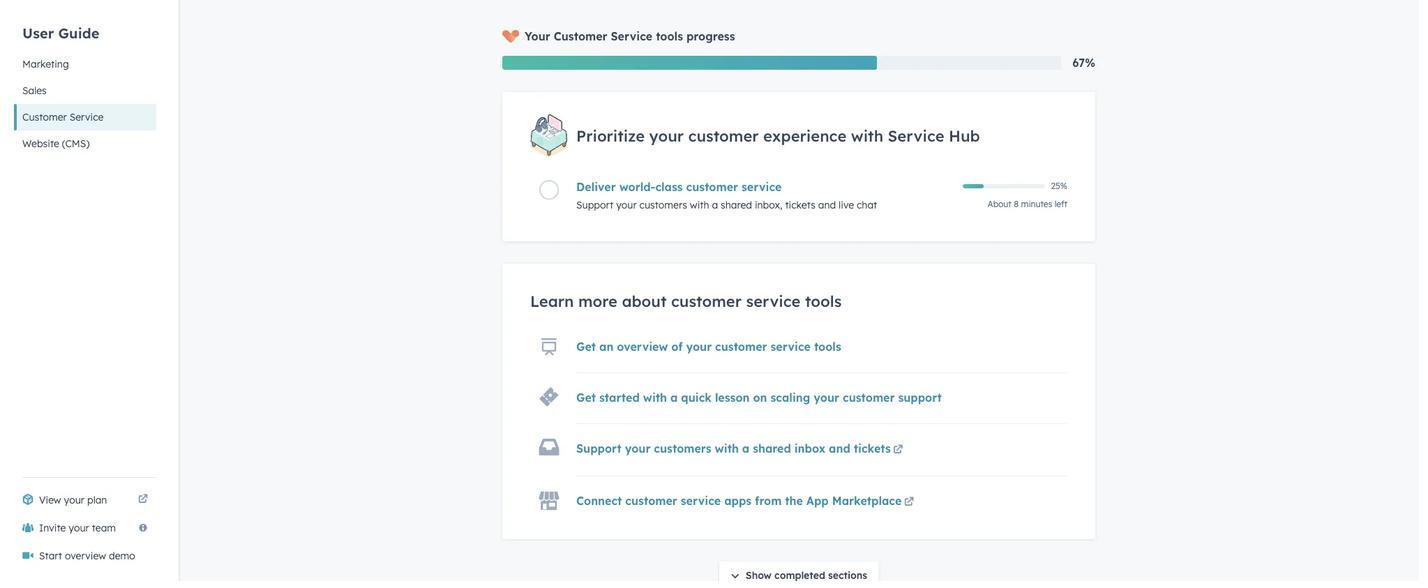 Task type: describe. For each thing, give the bounding box(es) containing it.
link opens in a new window image for connect customer service apps from the app marketplace
[[904, 495, 914, 511]]

deliver
[[576, 180, 616, 194]]

on
[[753, 391, 767, 405]]

prioritize
[[576, 126, 645, 146]]

tickets inside deliver world-class customer service support your customers with a shared inbox, tickets and live chat
[[785, 199, 816, 211]]

and inside support your customers with a shared inbox and tickets link
[[829, 442, 851, 456]]

your
[[525, 29, 550, 43]]

get an overview of your customer service tools
[[576, 340, 841, 354]]

marketing
[[22, 58, 69, 70]]

support your customers with a shared inbox and tickets link
[[576, 442, 906, 459]]

your customer service tools progress
[[525, 29, 735, 43]]

invite your team button
[[14, 514, 156, 542]]

1 vertical spatial customers
[[654, 442, 712, 456]]

customer inside connect customer service apps from the app marketplace link
[[625, 494, 677, 508]]

1 vertical spatial a
[[671, 391, 678, 405]]

get for get started with a quick lesson on scaling your customer support
[[576, 391, 596, 405]]

2 vertical spatial service
[[888, 126, 945, 146]]

team
[[92, 522, 116, 535]]

world-
[[619, 180, 656, 194]]

about 8 minutes left
[[988, 199, 1068, 209]]

scaling
[[771, 391, 810, 405]]

view your plan link
[[14, 486, 156, 514]]

plan
[[87, 494, 107, 507]]

class
[[656, 180, 683, 194]]

your right of
[[686, 340, 712, 354]]

inbox
[[795, 442, 826, 456]]

lesson
[[715, 391, 750, 405]]

from
[[755, 494, 782, 508]]

connect customer service apps from the app marketplace
[[576, 494, 902, 508]]

0 vertical spatial customer
[[554, 29, 608, 43]]

link opens in a new window image inside connect customer service apps from the app marketplace link
[[904, 497, 914, 508]]

(cms)
[[62, 137, 90, 150]]

get for get an overview of your customer service tools
[[576, 340, 596, 354]]

1 horizontal spatial overview
[[617, 340, 668, 354]]

with down lesson
[[715, 442, 739, 456]]

customers inside deliver world-class customer service support your customers with a shared inbox, tickets and live chat
[[640, 199, 687, 211]]

user
[[22, 24, 54, 42]]

link opens in a new window image for support your customers with a shared inbox and tickets
[[893, 442, 903, 459]]

your left plan
[[64, 494, 84, 507]]

support
[[898, 391, 942, 405]]

1 vertical spatial shared
[[753, 442, 791, 456]]

marketplace
[[832, 494, 902, 508]]

0 vertical spatial tools
[[656, 29, 683, 43]]

2 horizontal spatial a
[[742, 442, 750, 456]]

user guide views element
[[14, 0, 156, 157]]

customer service
[[22, 111, 104, 124]]

demo
[[109, 550, 135, 562]]

marketing button
[[14, 51, 156, 77]]

your inside deliver world-class customer service support your customers with a shared inbox, tickets and live chat
[[616, 199, 637, 211]]

your right scaling
[[814, 391, 840, 405]]

live
[[839, 199, 854, 211]]

sales
[[22, 84, 47, 97]]

8
[[1014, 199, 1019, 209]]

get an overview of your customer service tools button
[[576, 340, 841, 354]]

service inside deliver world-class customer service support your customers with a shared inbox, tickets and live chat
[[742, 180, 782, 194]]

learn
[[530, 292, 574, 311]]

link opens in a new window image inside support your customers with a shared inbox and tickets link
[[893, 445, 903, 456]]

customer up lesson
[[715, 340, 767, 354]]

your up class
[[649, 126, 684, 146]]

quick
[[681, 391, 712, 405]]

guide
[[58, 24, 99, 42]]

invite your team
[[39, 522, 116, 535]]

1 horizontal spatial tickets
[[854, 442, 891, 456]]

learn more about customer service tools
[[530, 292, 842, 311]]

get started with a quick lesson on scaling your customer support
[[576, 391, 942, 405]]

customer left support
[[843, 391, 895, 405]]

deliver world-class customer service button
[[576, 180, 955, 194]]

minutes
[[1021, 199, 1053, 209]]

about
[[622, 292, 667, 311]]

app
[[807, 494, 829, 508]]

an
[[599, 340, 614, 354]]



Task type: vqa. For each thing, say whether or not it's contained in the screenshot.
Help popup button
no



Task type: locate. For each thing, give the bounding box(es) containing it.
customer
[[688, 126, 759, 146], [686, 180, 738, 194], [671, 292, 742, 311], [715, 340, 767, 354], [843, 391, 895, 405], [625, 494, 677, 508]]

more
[[578, 292, 618, 311]]

start overview demo
[[39, 550, 135, 562]]

progress
[[687, 29, 735, 43]]

get left started
[[576, 391, 596, 405]]

with down deliver world-class customer service button in the top of the page
[[690, 199, 709, 211]]

and
[[818, 199, 836, 211], [829, 442, 851, 456]]

inbox,
[[755, 199, 783, 211]]

a inside deliver world-class customer service support your customers with a shared inbox, tickets and live chat
[[712, 199, 718, 211]]

customers down class
[[640, 199, 687, 211]]

with right experience
[[851, 126, 883, 146]]

overview
[[617, 340, 668, 354], [65, 550, 106, 562]]

the
[[785, 494, 803, 508]]

0 vertical spatial shared
[[721, 199, 752, 211]]

1 horizontal spatial a
[[712, 199, 718, 211]]

started
[[599, 391, 640, 405]]

get started with a quick lesson on scaling your customer support link
[[576, 391, 942, 405]]

shared
[[721, 199, 752, 211], [753, 442, 791, 456]]

your
[[649, 126, 684, 146], [616, 199, 637, 211], [686, 340, 712, 354], [814, 391, 840, 405], [625, 442, 651, 456], [64, 494, 84, 507], [69, 522, 89, 535]]

support up connect
[[576, 442, 622, 456]]

1 vertical spatial support
[[576, 442, 622, 456]]

customer
[[554, 29, 608, 43], [22, 111, 67, 124]]

your down started
[[625, 442, 651, 456]]

customer right connect
[[625, 494, 677, 508]]

your down the world- on the left of page
[[616, 199, 637, 211]]

[object object] complete progress bar
[[963, 184, 984, 188]]

your inside button
[[69, 522, 89, 535]]

view your plan
[[39, 494, 107, 507]]

link opens in a new window image inside support your customers with a shared inbox and tickets link
[[893, 442, 903, 459]]

get left an
[[576, 340, 596, 354]]

0 vertical spatial a
[[712, 199, 718, 211]]

tickets up marketplace on the right
[[854, 442, 891, 456]]

service inside customer service button
[[70, 111, 104, 124]]

shared left inbox,
[[721, 199, 752, 211]]

1 vertical spatial get
[[576, 391, 596, 405]]

0 vertical spatial get
[[576, 340, 596, 354]]

and right inbox
[[829, 442, 851, 456]]

of
[[672, 340, 683, 354]]

a
[[712, 199, 718, 211], [671, 391, 678, 405], [742, 442, 750, 456]]

0 vertical spatial tickets
[[785, 199, 816, 211]]

support inside deliver world-class customer service support your customers with a shared inbox, tickets and live chat
[[576, 199, 614, 211]]

link opens in a new window image
[[893, 445, 903, 456], [138, 492, 148, 509], [138, 495, 148, 505], [904, 497, 914, 508]]

and left live
[[818, 199, 836, 211]]

1 vertical spatial service
[[70, 111, 104, 124]]

start overview demo link
[[14, 542, 156, 570]]

2 vertical spatial tools
[[814, 340, 841, 354]]

1 horizontal spatial shared
[[753, 442, 791, 456]]

customer right your
[[554, 29, 608, 43]]

0 horizontal spatial a
[[671, 391, 678, 405]]

apps
[[724, 494, 752, 508]]

with
[[851, 126, 883, 146], [690, 199, 709, 211], [643, 391, 667, 405], [715, 442, 739, 456]]

connect
[[576, 494, 622, 508]]

1 get from the top
[[576, 340, 596, 354]]

tickets right inbox,
[[785, 199, 816, 211]]

a down deliver world-class customer service button in the top of the page
[[712, 199, 718, 211]]

website (cms) button
[[14, 130, 156, 157]]

1 vertical spatial tickets
[[854, 442, 891, 456]]

customer up deliver world-class customer service support your customers with a shared inbox, tickets and live chat
[[688, 126, 759, 146]]

service
[[742, 180, 782, 194], [746, 292, 801, 311], [771, 340, 811, 354], [681, 494, 721, 508]]

link opens in a new window image inside connect customer service apps from the app marketplace link
[[904, 495, 914, 511]]

user guide
[[22, 24, 99, 42]]

0 vertical spatial link opens in a new window image
[[893, 442, 903, 459]]

2 vertical spatial a
[[742, 442, 750, 456]]

1 support from the top
[[576, 199, 614, 211]]

overview down invite your team button
[[65, 550, 106, 562]]

customer inside deliver world-class customer service support your customers with a shared inbox, tickets and live chat
[[686, 180, 738, 194]]

1 horizontal spatial link opens in a new window image
[[904, 495, 914, 511]]

support your customers with a shared inbox and tickets
[[576, 442, 891, 456]]

1 horizontal spatial customer
[[554, 29, 608, 43]]

1 vertical spatial customer
[[22, 111, 67, 124]]

experience
[[763, 126, 847, 146]]

get
[[576, 340, 596, 354], [576, 391, 596, 405]]

service up your customer service tools progress progress bar
[[611, 29, 653, 43]]

hub
[[949, 126, 980, 146]]

0 vertical spatial and
[[818, 199, 836, 211]]

service up website (cms) button
[[70, 111, 104, 124]]

shared left inbox
[[753, 442, 791, 456]]

customers down quick
[[654, 442, 712, 456]]

left
[[1055, 199, 1068, 209]]

about
[[988, 199, 1012, 209]]

a down get started with a quick lesson on scaling your customer support link
[[742, 442, 750, 456]]

1 horizontal spatial service
[[611, 29, 653, 43]]

0 vertical spatial service
[[611, 29, 653, 43]]

support
[[576, 199, 614, 211], [576, 442, 622, 456]]

1 vertical spatial link opens in a new window image
[[904, 495, 914, 511]]

0 horizontal spatial service
[[70, 111, 104, 124]]

a left quick
[[671, 391, 678, 405]]

2 horizontal spatial service
[[888, 126, 945, 146]]

service
[[611, 29, 653, 43], [70, 111, 104, 124], [888, 126, 945, 146]]

0 horizontal spatial shared
[[721, 199, 752, 211]]

0 vertical spatial support
[[576, 199, 614, 211]]

0 vertical spatial customers
[[640, 199, 687, 211]]

website (cms)
[[22, 137, 90, 150]]

service left hub
[[888, 126, 945, 146]]

invite
[[39, 522, 66, 535]]

1 vertical spatial overview
[[65, 550, 106, 562]]

tools
[[656, 29, 683, 43], [805, 292, 842, 311], [814, 340, 841, 354]]

link opens in a new window image right marketplace on the right
[[904, 495, 914, 511]]

your left team at the left bottom of page
[[69, 522, 89, 535]]

website
[[22, 137, 59, 150]]

deliver world-class customer service support your customers with a shared inbox, tickets and live chat
[[576, 180, 877, 211]]

link opens in a new window image
[[893, 442, 903, 459], [904, 495, 914, 511]]

0 horizontal spatial customer
[[22, 111, 67, 124]]

with right started
[[643, 391, 667, 405]]

customer right class
[[686, 180, 738, 194]]

customer up website
[[22, 111, 67, 124]]

with inside deliver world-class customer service support your customers with a shared inbox, tickets and live chat
[[690, 199, 709, 211]]

1 vertical spatial tools
[[805, 292, 842, 311]]

customer up get an overview of your customer service tools button
[[671, 292, 742, 311]]

0 vertical spatial overview
[[617, 340, 668, 354]]

0 horizontal spatial overview
[[65, 550, 106, 562]]

chat
[[857, 199, 877, 211]]

0 horizontal spatial link opens in a new window image
[[893, 442, 903, 459]]

support down the deliver
[[576, 199, 614, 211]]

sales button
[[14, 77, 156, 104]]

2 support from the top
[[576, 442, 622, 456]]

overview left of
[[617, 340, 668, 354]]

your customer service tools progress progress bar
[[502, 56, 877, 70]]

prioritize your customer experience with service hub
[[576, 126, 980, 146]]

shared inside deliver world-class customer service support your customers with a shared inbox, tickets and live chat
[[721, 199, 752, 211]]

view
[[39, 494, 61, 507]]

customer inside customer service button
[[22, 111, 67, 124]]

customer service button
[[14, 104, 156, 130]]

start
[[39, 550, 62, 562]]

67%
[[1073, 56, 1096, 70]]

25%
[[1051, 181, 1068, 191]]

customers
[[640, 199, 687, 211], [654, 442, 712, 456]]

2 get from the top
[[576, 391, 596, 405]]

and inside deliver world-class customer service support your customers with a shared inbox, tickets and live chat
[[818, 199, 836, 211]]

tickets
[[785, 199, 816, 211], [854, 442, 891, 456]]

link opens in a new window image down support
[[893, 442, 903, 459]]

0 horizontal spatial tickets
[[785, 199, 816, 211]]

connect customer service apps from the app marketplace link
[[576, 494, 917, 511]]

1 vertical spatial and
[[829, 442, 851, 456]]



